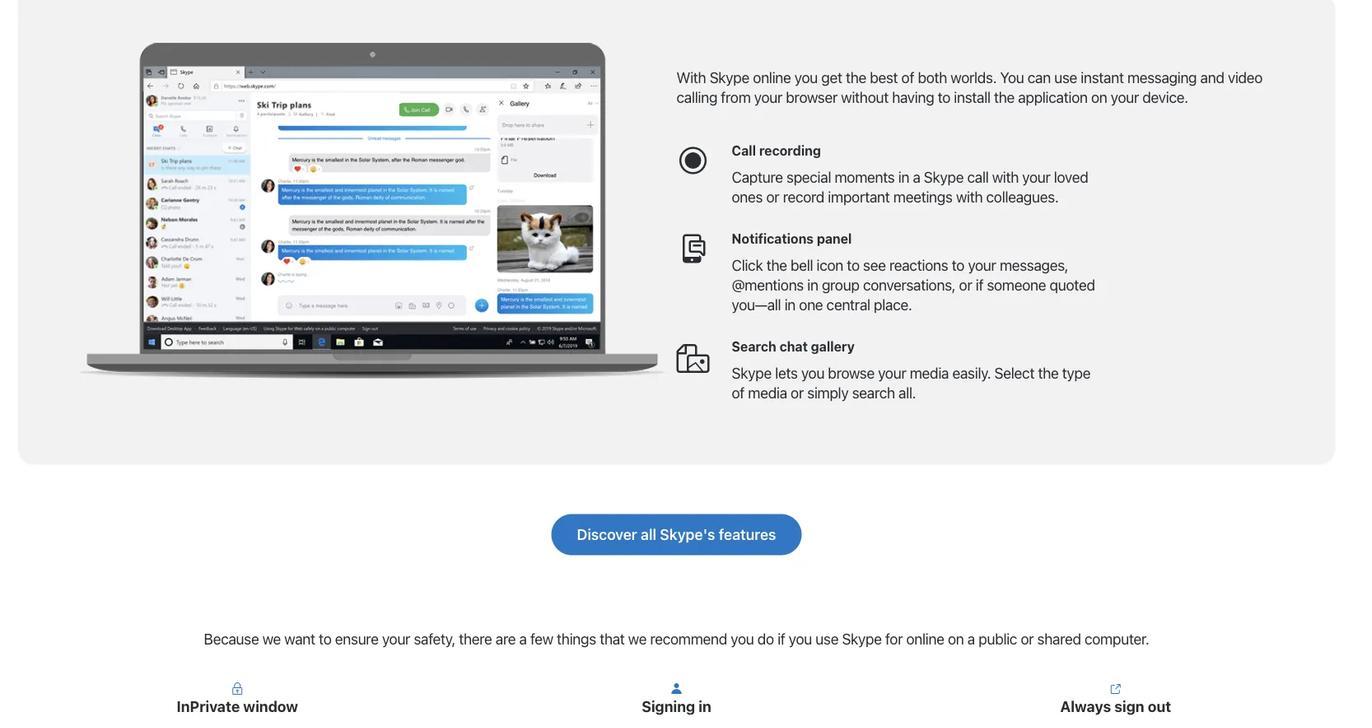 Task type: locate. For each thing, give the bounding box(es) containing it.
1 horizontal spatial if
[[976, 276, 984, 294]]

0 vertical spatial online
[[753, 68, 791, 86]]

your
[[754, 88, 783, 106], [1111, 88, 1139, 106], [1023, 169, 1051, 186], [968, 257, 996, 274], [878, 364, 907, 382], [382, 630, 410, 648]]

the up without
[[846, 68, 867, 86]]

 always sign out
[[1061, 682, 1172, 716]]

central
[[827, 296, 871, 314]]

use right do
[[816, 630, 839, 648]]

lets
[[775, 364, 798, 382]]

you
[[1000, 68, 1024, 86]]

discover
[[577, 526, 637, 544]]

online inside with skype online you get the best of both worlds. you can use instant messaging and video calling from your browser without having to install the application on your device.
[[753, 68, 791, 86]]

search
[[732, 339, 777, 354]]

your up colleagues.
[[1023, 169, 1051, 186]]

to right want
[[319, 630, 332, 648]]

you up the browser
[[795, 68, 818, 86]]

1 vertical spatial if
[[778, 630, 785, 648]]


[[677, 232, 710, 265]]

if right do
[[778, 630, 785, 648]]

or right public
[[1021, 630, 1034, 648]]

we right that
[[628, 630, 647, 648]]

your up the all.
[[878, 364, 907, 382]]

shared
[[1038, 630, 1081, 648]]

0 horizontal spatial media
[[748, 384, 787, 402]]

0 horizontal spatial a
[[519, 630, 527, 648]]

or down lets on the bottom of the page
[[791, 384, 804, 402]]

on down "instant"
[[1091, 88, 1108, 106]]

because
[[204, 630, 259, 648]]

or
[[766, 188, 780, 206], [959, 276, 972, 294], [791, 384, 804, 402], [1021, 630, 1034, 648]]

your inside capture special moments in a skype call with your loved ones or record important meetings with colleagues.
[[1023, 169, 1051, 186]]

0 horizontal spatial if
[[778, 630, 785, 648]]

without
[[841, 88, 889, 106]]

we left want
[[263, 630, 281, 648]]

use inside with skype online you get the best of both worlds. you can use instant messaging and video calling from your browser without having to install the application on your device.
[[1055, 68, 1078, 86]]

we
[[263, 630, 281, 648], [628, 630, 647, 648]]

of
[[902, 68, 914, 86], [732, 384, 745, 402]]

1 horizontal spatial a
[[913, 169, 921, 186]]

your down "instant"
[[1111, 88, 1139, 106]]

signing
[[642, 698, 695, 716]]

1 vertical spatial with
[[956, 188, 983, 206]]

use up 'application' in the right of the page
[[1055, 68, 1078, 86]]

0 horizontal spatial of
[[732, 384, 745, 402]]

0 vertical spatial of
[[902, 68, 914, 86]]

in right signing
[[699, 698, 712, 716]]

you inside the skype lets you browse your media easily. select the type of media or simply search all.
[[801, 364, 825, 382]]

@mentions
[[732, 276, 804, 294]]

to down both on the right top of page
[[938, 88, 951, 106]]

skype up from
[[710, 68, 750, 86]]

in up meetings
[[898, 169, 910, 186]]

call recording
[[732, 143, 821, 159]]

1 vertical spatial on
[[948, 630, 964, 648]]

your inside click the bell icon to see reactions to your messages, @mentions in group conversations, or if someone quoted you—all in one central place.
[[968, 257, 996, 274]]

your inside the skype lets you browse your media easily. select the type of media or simply search all.
[[878, 364, 907, 382]]

moments
[[835, 169, 895, 186]]

browser
[[786, 88, 838, 106]]

2 horizontal spatial a
[[968, 630, 975, 648]]

search
[[852, 384, 895, 402]]

your right from
[[754, 88, 783, 106]]

1 vertical spatial use
[[816, 630, 839, 648]]

the inside the skype lets you browse your media easily. select the type of media or simply search all.
[[1038, 364, 1059, 382]]

in left "one"
[[785, 296, 796, 314]]

safety,
[[414, 630, 455, 648]]

of inside with skype online you get the best of both worlds. you can use instant messaging and video calling from your browser without having to install the application on your device.
[[902, 68, 914, 86]]

on
[[1091, 88, 1108, 106], [948, 630, 964, 648]]

for
[[886, 630, 903, 648]]

best
[[870, 68, 898, 86]]


[[677, 340, 710, 373]]

features
[[719, 526, 776, 544]]

with up colleagues.
[[992, 169, 1019, 186]]

skype
[[710, 68, 750, 86], [924, 169, 964, 186], [732, 364, 772, 382], [842, 630, 882, 648]]

a up meetings
[[913, 169, 921, 186]]

1 horizontal spatial use
[[1055, 68, 1078, 86]]

place.
[[874, 296, 912, 314]]

on left public
[[948, 630, 964, 648]]

1 horizontal spatial of
[[902, 68, 914, 86]]

or inside the skype lets you browse your media easily. select the type of media or simply search all.
[[791, 384, 804, 402]]

one
[[799, 296, 823, 314]]

0 horizontal spatial on
[[948, 630, 964, 648]]

few
[[530, 630, 553, 648]]

having
[[892, 88, 934, 106]]

gallery
[[811, 339, 855, 354]]

1 vertical spatial online
[[907, 630, 945, 648]]

worlds.
[[951, 68, 997, 86]]

the left type
[[1038, 364, 1059, 382]]

colleagues.
[[986, 188, 1059, 206]]

quoted
[[1050, 276, 1095, 294]]

your up the someone
[[968, 257, 996, 274]]

instant
[[1081, 68, 1124, 86]]

0 vertical spatial on
[[1091, 88, 1108, 106]]

can
[[1028, 68, 1051, 86]]

a
[[913, 169, 921, 186], [519, 630, 527, 648], [968, 630, 975, 648]]

if left the someone
[[976, 276, 984, 294]]

1 vertical spatial of
[[732, 384, 745, 402]]

skype inside with skype online you get the best of both worlds. you can use instant messaging and video calling from your browser without having to install the application on your device.
[[710, 68, 750, 86]]

you right do
[[789, 630, 812, 648]]

calling
[[677, 88, 718, 106]]

a left public
[[968, 630, 975, 648]]

you
[[795, 68, 818, 86], [801, 364, 825, 382], [731, 630, 754, 648], [789, 630, 812, 648]]

of down search
[[732, 384, 745, 402]]

online up the browser
[[753, 68, 791, 86]]

a right the are
[[519, 630, 527, 648]]

1 we from the left
[[263, 630, 281, 648]]

to right reactions
[[952, 257, 965, 274]]

1 horizontal spatial with
[[992, 169, 1019, 186]]

0 horizontal spatial online
[[753, 68, 791, 86]]

skype inside the skype lets you browse your media easily. select the type of media or simply search all.
[[732, 364, 772, 382]]

are
[[496, 630, 516, 648]]

out
[[1148, 698, 1172, 716]]

1 vertical spatial media
[[748, 384, 787, 402]]

in up "one"
[[807, 276, 819, 294]]

1 horizontal spatial we
[[628, 630, 647, 648]]

0 vertical spatial use
[[1055, 68, 1078, 86]]

computer.
[[1085, 630, 1149, 648]]

skype up meetings
[[924, 169, 964, 186]]

record
[[783, 188, 825, 206]]

0 horizontal spatial we
[[263, 630, 281, 648]]

to
[[938, 88, 951, 106], [847, 257, 860, 274], [952, 257, 965, 274], [319, 630, 332, 648]]

or left the someone
[[959, 276, 972, 294]]

click
[[732, 257, 763, 274]]

conversations,
[[863, 276, 956, 294]]

inprivate
[[177, 698, 240, 716]]

1 horizontal spatial media
[[910, 364, 949, 382]]

1 horizontal spatial on
[[1091, 88, 1108, 106]]

install
[[954, 88, 991, 106]]

a inside capture special moments in a skype call with your loved ones or record important meetings with colleagues.
[[913, 169, 921, 186]]

ones
[[732, 188, 763, 206]]

if
[[976, 276, 984, 294], [778, 630, 785, 648]]

of up the "having"
[[902, 68, 914, 86]]

use
[[1055, 68, 1078, 86], [816, 630, 839, 648]]

skype inside capture special moments in a skype call with your loved ones or record important meetings with colleagues.
[[924, 169, 964, 186]]

media up the all.
[[910, 364, 949, 382]]

easily.
[[953, 364, 991, 382]]

of inside the skype lets you browse your media easily. select the type of media or simply search all.
[[732, 384, 745, 402]]

media
[[910, 364, 949, 382], [748, 384, 787, 402]]

online
[[753, 68, 791, 86], [907, 630, 945, 648]]

with down the call
[[956, 188, 983, 206]]

or inside click the bell icon to see reactions to your messages, @mentions in group conversations, or if someone quoted you—all in one central place.
[[959, 276, 972, 294]]

the up @mentions on the right top of page
[[767, 257, 787, 274]]


[[231, 682, 244, 695]]

or down capture
[[766, 188, 780, 206]]

in
[[898, 169, 910, 186], [807, 276, 819, 294], [785, 296, 796, 314], [699, 698, 712, 716]]


[[670, 682, 683, 695]]

that
[[600, 630, 625, 648]]

0 vertical spatial if
[[976, 276, 984, 294]]

you up simply
[[801, 364, 825, 382]]

always
[[1061, 698, 1111, 716]]

skype down search
[[732, 364, 772, 382]]

online right for
[[907, 630, 945, 648]]

media down lets on the bottom of the page
[[748, 384, 787, 402]]

you inside with skype online you get the best of both worlds. you can use instant messaging and video calling from your browser without having to install the application on your device.
[[795, 68, 818, 86]]

important
[[828, 188, 890, 206]]



Task type: vqa. For each thing, say whether or not it's contained in the screenshot.
leftmost 'your'
no



Task type: describe. For each thing, give the bounding box(es) containing it.
messages,
[[1000, 257, 1069, 274]]

the down you
[[994, 88, 1015, 106]]

meetings
[[894, 188, 953, 206]]

in inside  signing in
[[699, 698, 712, 716]]

window
[[243, 698, 298, 716]]

because we want to ensure your safety, there are a few things that we recommend you do if you use skype for online on a public or shared computer.
[[204, 630, 1149, 648]]

discover all skype's features link
[[552, 514, 802, 555]]

0 horizontal spatial use
[[816, 630, 839, 648]]

call
[[967, 169, 989, 186]]

capture
[[732, 169, 783, 186]]

you—all
[[732, 296, 781, 314]]

reactions
[[890, 257, 948, 274]]

click the bell icon to see reactions to your messages, @mentions in group conversations, or if someone quoted you—all in one central place.
[[732, 257, 1095, 314]]

select
[[995, 364, 1035, 382]]


[[1109, 682, 1123, 695]]

all
[[641, 526, 657, 544]]

device.
[[1143, 88, 1189, 106]]

messaging
[[1128, 68, 1197, 86]]

if inside click the bell icon to see reactions to your messages, @mentions in group conversations, or if someone quoted you—all in one central place.
[[976, 276, 984, 294]]

skype left for
[[842, 630, 882, 648]]

0 horizontal spatial with
[[956, 188, 983, 206]]

with
[[677, 68, 706, 86]]

do
[[758, 630, 774, 648]]

1 horizontal spatial online
[[907, 630, 945, 648]]

video
[[1228, 68, 1263, 86]]

notifications
[[732, 231, 814, 246]]

ensure
[[335, 630, 379, 648]]

want
[[284, 630, 315, 648]]

chat
[[780, 339, 808, 354]]

get
[[821, 68, 842, 86]]

both
[[918, 68, 947, 86]]

search chat gallery
[[732, 339, 855, 354]]

group
[[822, 276, 860, 294]]

application
[[1018, 88, 1088, 106]]

to left see
[[847, 257, 860, 274]]

 inprivate window
[[177, 682, 298, 716]]

you left do
[[731, 630, 754, 648]]

special
[[787, 169, 831, 186]]

recording
[[759, 143, 821, 159]]

 signing in
[[642, 682, 712, 716]]

the inside click the bell icon to see reactions to your messages, @mentions in group conversations, or if someone quoted you—all in one central place.
[[767, 257, 787, 274]]

skype web on edge image
[[67, 43, 677, 379]]

0 vertical spatial media
[[910, 364, 949, 382]]

skype lets you browse your media easily. select the type of media or simply search all.
[[732, 364, 1091, 402]]

or inside capture special moments in a skype call with your loved ones or record important meetings with colleagues.
[[766, 188, 780, 206]]

see
[[863, 257, 886, 274]]

and
[[1201, 68, 1225, 86]]

simply
[[807, 384, 849, 402]]

public
[[979, 630, 1017, 648]]

your left safety,
[[382, 630, 410, 648]]

2 we from the left
[[628, 630, 647, 648]]

notifications panel
[[732, 231, 852, 246]]

there
[[459, 630, 492, 648]]

skype's
[[660, 526, 715, 544]]

in inside capture special moments in a skype call with your loved ones or record important meetings with colleagues.
[[898, 169, 910, 186]]

things
[[557, 630, 596, 648]]

loved
[[1054, 169, 1089, 186]]

call
[[732, 143, 756, 159]]

panel
[[817, 231, 852, 246]]

all.
[[899, 384, 916, 402]]

bell
[[791, 257, 813, 274]]

from
[[721, 88, 751, 106]]

discover all skype's features
[[577, 526, 776, 544]]

browse
[[828, 364, 875, 382]]

0 vertical spatial with
[[992, 169, 1019, 186]]

capture special moments in a skype call with your loved ones or record important meetings with colleagues.
[[732, 169, 1089, 206]]

recommend
[[650, 630, 727, 648]]

to inside with skype online you get the best of both worlds. you can use instant messaging and video calling from your browser without having to install the application on your device.
[[938, 88, 951, 106]]

type
[[1063, 364, 1091, 382]]

with skype online you get the best of both worlds. you can use instant messaging and video calling from your browser without having to install the application on your device.
[[677, 68, 1263, 106]]

sign
[[1115, 698, 1145, 716]]

icon
[[817, 257, 844, 274]]

on inside with skype online you get the best of both worlds. you can use instant messaging and video calling from your browser without having to install the application on your device.
[[1091, 88, 1108, 106]]

someone
[[987, 276, 1046, 294]]


[[677, 144, 710, 177]]



